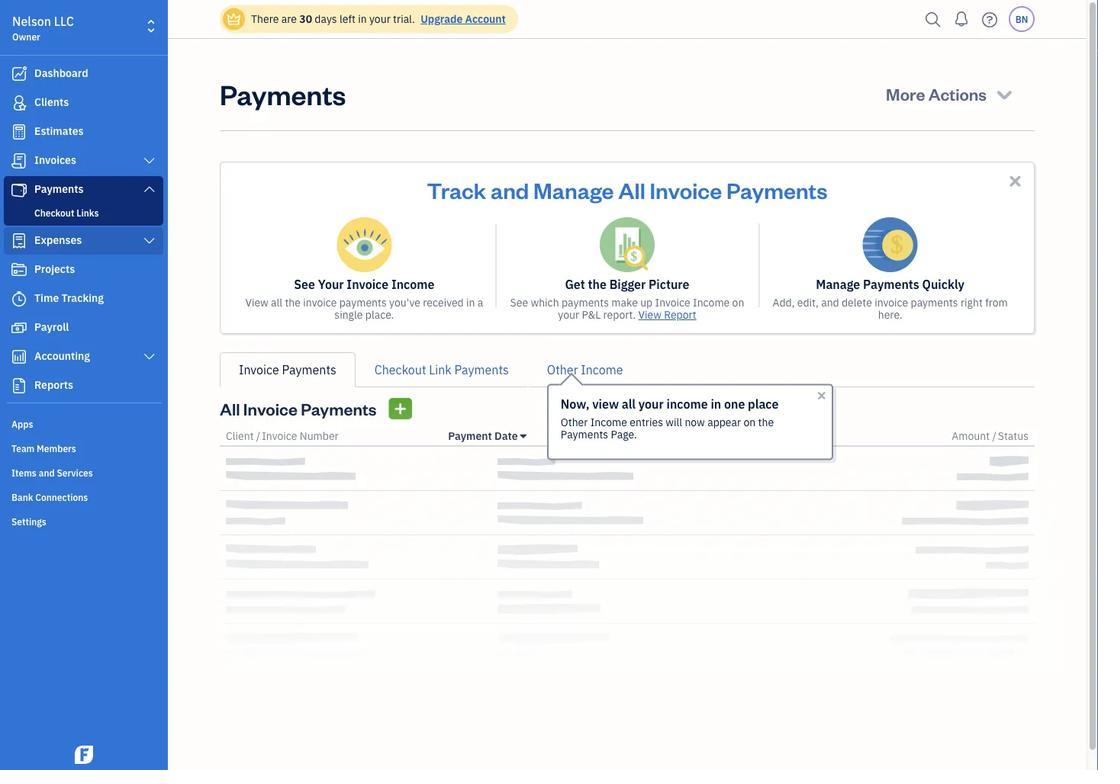 Task type: vqa. For each thing, say whether or not it's contained in the screenshot.
P&L
yes



Task type: locate. For each thing, give the bounding box(es) containing it.
payment
[[448, 429, 492, 443]]

close image
[[1007, 172, 1024, 190], [816, 390, 828, 402]]

2 vertical spatial your
[[639, 396, 664, 412]]

1 vertical spatial chevron large down image
[[142, 351, 156, 363]]

report image
[[10, 379, 28, 394]]

a
[[478, 296, 483, 310]]

timer image
[[10, 292, 28, 307]]

1 horizontal spatial and
[[491, 176, 529, 204]]

1 vertical spatial and
[[821, 296, 839, 310]]

see left the which
[[510, 296, 528, 310]]

1 horizontal spatial manage
[[816, 277, 860, 293]]

0 horizontal spatial the
[[285, 296, 301, 310]]

your
[[369, 12, 391, 26], [558, 308, 579, 322], [639, 396, 664, 412]]

/ for invoice
[[256, 429, 260, 443]]

nelson llc owner
[[12, 13, 74, 43]]

payments
[[339, 296, 387, 310], [562, 296, 609, 310], [911, 296, 958, 310]]

0 vertical spatial in
[[358, 12, 367, 26]]

invoice inside see your invoice income view all the invoice payments you've received in a single place.
[[303, 296, 337, 310]]

payment image
[[10, 182, 28, 198]]

chevron large down image inside accounting link
[[142, 351, 156, 363]]

2 vertical spatial the
[[758, 415, 774, 429]]

the down place
[[758, 415, 774, 429]]

chevron large down image for accounting
[[142, 351, 156, 363]]

manage payments quickly image
[[863, 218, 918, 272]]

payments down get
[[562, 296, 609, 310]]

see inside see your invoice income view all the invoice payments you've received in a single place.
[[294, 277, 315, 293]]

your inside now, view all your income in one place other income entries will now appear on the payments page.
[[639, 396, 664, 412]]

in left one
[[711, 396, 721, 412]]

in inside now, view all your income in one place other income entries will now appear on the payments page.
[[711, 396, 721, 412]]

1 vertical spatial checkout
[[375, 362, 426, 378]]

0 vertical spatial chevron large down image
[[142, 155, 156, 167]]

chevron large down image inside expenses link
[[142, 235, 156, 247]]

view report
[[638, 308, 697, 322]]

0 vertical spatial and
[[491, 176, 529, 204]]

picture
[[649, 277, 690, 293]]

crown image
[[226, 11, 242, 27]]

on down place
[[744, 415, 756, 429]]

on
[[732, 296, 744, 310], [744, 415, 756, 429]]

services
[[57, 467, 93, 479]]

income up you've
[[391, 277, 435, 293]]

2 horizontal spatial your
[[639, 396, 664, 412]]

payments inside see your invoice income view all the invoice payments you've received in a single place.
[[339, 296, 387, 310]]

the right get
[[588, 277, 607, 293]]

invoice payments
[[239, 362, 336, 378]]

chevron large down image inside the payments link
[[142, 183, 156, 195]]

your up 'entries'
[[639, 396, 664, 412]]

view right make
[[638, 308, 662, 322]]

bank connections
[[11, 491, 88, 504]]

manage inside manage payments quickly add, edit, and delete invoice payments right from here.
[[816, 277, 860, 293]]

1 chevron large down image from the top
[[142, 155, 156, 167]]

other down now, on the right bottom of page
[[561, 415, 588, 429]]

the left the single
[[285, 296, 301, 310]]

2 chevron large down image from the top
[[142, 183, 156, 195]]

your left trial.
[[369, 12, 391, 26]]

see inside see which payments make up invoice income on your p&l report.
[[510, 296, 528, 310]]

1 vertical spatial other
[[561, 415, 588, 429]]

/ for internal
[[622, 429, 626, 443]]

chevron large down image down estimates link
[[142, 155, 156, 167]]

payments inside now, view all your income in one place other income entries will now appear on the payments page.
[[561, 427, 608, 442]]

report
[[664, 308, 697, 322]]

add a new payment image
[[393, 400, 407, 418]]

amount / status
[[952, 429, 1029, 443]]

team members link
[[4, 437, 163, 459]]

/
[[256, 429, 260, 443], [622, 429, 626, 443], [992, 429, 997, 443]]

1 horizontal spatial your
[[558, 308, 579, 322]]

0 horizontal spatial /
[[256, 429, 260, 443]]

payments inside see which payments make up invoice income on your p&l report.
[[562, 296, 609, 310]]

invoice down your
[[303, 296, 337, 310]]

/ right client on the left bottom of page
[[256, 429, 260, 443]]

chevron large down image
[[142, 235, 156, 247], [142, 351, 156, 363]]

project image
[[10, 263, 28, 278]]

0 vertical spatial chevron large down image
[[142, 235, 156, 247]]

on inside now, view all your income in one place other income entries will now appear on the payments page.
[[744, 415, 756, 429]]

payments inside manage payments quickly add, edit, and delete invoice payments right from here.
[[911, 296, 958, 310]]

main element
[[0, 0, 206, 771]]

1 payments from the left
[[339, 296, 387, 310]]

1 horizontal spatial all
[[622, 396, 636, 412]]

left
[[340, 12, 356, 26]]

1 / from the left
[[256, 429, 260, 443]]

2 payments from the left
[[562, 296, 609, 310]]

from
[[985, 296, 1008, 310]]

caretdown image
[[520, 430, 526, 443]]

invoice inside manage payments quickly add, edit, and delete invoice payments right from here.
[[875, 296, 908, 310]]

2 horizontal spatial the
[[758, 415, 774, 429]]

30
[[299, 12, 312, 26]]

all up get the bigger picture
[[618, 176, 645, 204]]

income inside see which payments make up invoice income on your p&l report.
[[693, 296, 730, 310]]

0 horizontal spatial all
[[220, 398, 240, 420]]

track
[[427, 176, 486, 204]]

track and manage all invoice payments
[[427, 176, 828, 204]]

see left your
[[294, 277, 315, 293]]

0 vertical spatial on
[[732, 296, 744, 310]]

your inside see which payments make up invoice income on your p&l report.
[[558, 308, 579, 322]]

chevron large down image for invoices
[[142, 155, 156, 167]]

1 vertical spatial see
[[510, 296, 528, 310]]

in for there
[[358, 12, 367, 26]]

1 horizontal spatial checkout
[[375, 362, 426, 378]]

2 / from the left
[[622, 429, 626, 443]]

2 vertical spatial and
[[39, 467, 55, 479]]

chevron large down image down checkout links link
[[142, 235, 156, 247]]

0 vertical spatial see
[[294, 277, 315, 293]]

amount button
[[952, 429, 990, 443]]

2 vertical spatial in
[[711, 396, 721, 412]]

0 horizontal spatial your
[[369, 12, 391, 26]]

notifications image
[[949, 4, 974, 34]]

checkout up add a new payment icon
[[375, 362, 426, 378]]

chevron large down image
[[142, 155, 156, 167], [142, 183, 156, 195]]

0 horizontal spatial in
[[358, 12, 367, 26]]

and right track at the left of page
[[491, 176, 529, 204]]

0 horizontal spatial payments
[[339, 296, 387, 310]]

your left p&l
[[558, 308, 579, 322]]

and
[[491, 176, 529, 204], [821, 296, 839, 310], [39, 467, 55, 479]]

invoices
[[34, 153, 76, 167]]

2 invoice from the left
[[875, 296, 908, 310]]

accounting
[[34, 349, 90, 363]]

payments link
[[4, 176, 163, 204]]

upgrade account link
[[418, 12, 506, 26]]

chevron large down image inside the invoices link
[[142, 155, 156, 167]]

0 horizontal spatial close image
[[816, 390, 828, 402]]

0 horizontal spatial and
[[39, 467, 55, 479]]

entries
[[630, 415, 663, 429]]

connections
[[35, 491, 88, 504]]

1 chevron large down image from the top
[[142, 235, 156, 247]]

bank
[[11, 491, 33, 504]]

/ right type button
[[622, 429, 626, 443]]

all up invoice payments
[[271, 296, 282, 310]]

you've
[[389, 296, 420, 310]]

checkout up expenses on the top
[[34, 207, 74, 219]]

3 payments from the left
[[911, 296, 958, 310]]

0 vertical spatial manage
[[534, 176, 614, 204]]

0 horizontal spatial checkout
[[34, 207, 74, 219]]

and right the items
[[39, 467, 55, 479]]

place.
[[365, 308, 394, 322]]

date
[[495, 429, 518, 443]]

payments down quickly on the right of the page
[[911, 296, 958, 310]]

reports link
[[4, 372, 163, 400]]

days
[[315, 12, 337, 26]]

chevron large down image down payroll link
[[142, 351, 156, 363]]

0 vertical spatial the
[[588, 277, 607, 293]]

2 horizontal spatial in
[[711, 396, 721, 412]]

the
[[588, 277, 607, 293], [285, 296, 301, 310], [758, 415, 774, 429]]

type / internal notes
[[596, 429, 697, 443]]

0 vertical spatial close image
[[1007, 172, 1024, 190]]

1 horizontal spatial view
[[638, 308, 662, 322]]

income right up
[[693, 296, 730, 310]]

2 horizontal spatial and
[[821, 296, 839, 310]]

invoice right delete
[[875, 296, 908, 310]]

1 horizontal spatial invoice
[[875, 296, 908, 310]]

and right edit,
[[821, 296, 839, 310]]

payments for income
[[339, 296, 387, 310]]

items
[[11, 467, 37, 479]]

settings link
[[4, 510, 163, 533]]

1 vertical spatial the
[[285, 296, 301, 310]]

accounting link
[[4, 343, 163, 371]]

payments down your
[[339, 296, 387, 310]]

0 vertical spatial checkout
[[34, 207, 74, 219]]

0 vertical spatial other
[[547, 362, 578, 378]]

1 vertical spatial in
[[466, 296, 475, 310]]

0 horizontal spatial invoice
[[303, 296, 337, 310]]

1 horizontal spatial payments
[[562, 296, 609, 310]]

received
[[423, 296, 464, 310]]

which
[[531, 296, 559, 310]]

on left the add,
[[732, 296, 744, 310]]

and inside 'link'
[[39, 467, 55, 479]]

all right view
[[622, 396, 636, 412]]

payments
[[220, 76, 346, 112], [727, 176, 828, 204], [34, 182, 84, 196], [863, 277, 919, 293], [282, 362, 336, 378], [455, 362, 509, 378], [301, 398, 377, 420], [561, 427, 608, 442]]

chevron large down image for expenses
[[142, 235, 156, 247]]

amount
[[952, 429, 990, 443]]

1 vertical spatial chevron large down image
[[142, 183, 156, 195]]

0 vertical spatial all
[[618, 176, 645, 204]]

in right left
[[358, 12, 367, 26]]

type button
[[596, 429, 619, 443]]

checkout inside the main element
[[34, 207, 74, 219]]

all up client on the left bottom of page
[[220, 398, 240, 420]]

dashboard image
[[10, 66, 28, 82]]

client
[[226, 429, 254, 443]]

income inside now, view all your income in one place other income entries will now appear on the payments page.
[[590, 415, 627, 429]]

1 vertical spatial your
[[558, 308, 579, 322]]

in for now,
[[711, 396, 721, 412]]

2 chevron large down image from the top
[[142, 351, 156, 363]]

1 vertical spatial on
[[744, 415, 756, 429]]

chevron large down image for payments
[[142, 183, 156, 195]]

0 horizontal spatial see
[[294, 277, 315, 293]]

view up invoice payments link on the left of the page
[[245, 296, 268, 310]]

all
[[618, 176, 645, 204], [220, 398, 240, 420]]

account
[[465, 12, 506, 26]]

in inside see your invoice income view all the invoice payments you've received in a single place.
[[466, 296, 475, 310]]

see your invoice income view all the invoice payments you've received in a single place.
[[245, 277, 483, 322]]

manage
[[534, 176, 614, 204], [816, 277, 860, 293]]

invoice inside see which payments make up invoice income on your p&l report.
[[655, 296, 690, 310]]

0 vertical spatial all
[[271, 296, 282, 310]]

invoice
[[650, 176, 722, 204], [347, 277, 389, 293], [655, 296, 690, 310], [239, 362, 279, 378], [243, 398, 298, 420], [262, 429, 297, 443]]

reports
[[34, 378, 73, 392]]

chevron large down image up checkout links link
[[142, 183, 156, 195]]

clients link
[[4, 89, 163, 117]]

/ left status
[[992, 429, 997, 443]]

in left a
[[466, 296, 475, 310]]

0 horizontal spatial view
[[245, 296, 268, 310]]

other
[[547, 362, 578, 378], [561, 415, 588, 429]]

will
[[666, 415, 682, 429]]

notes
[[669, 429, 697, 443]]

1 horizontal spatial in
[[466, 296, 475, 310]]

1 vertical spatial manage
[[816, 277, 860, 293]]

1 vertical spatial all
[[622, 396, 636, 412]]

go to help image
[[978, 8, 1002, 31]]

payments inside manage payments quickly add, edit, and delete invoice payments right from here.
[[863, 277, 919, 293]]

checkout
[[34, 207, 74, 219], [375, 362, 426, 378]]

income down view
[[590, 415, 627, 429]]

2 horizontal spatial payments
[[911, 296, 958, 310]]

1 horizontal spatial see
[[510, 296, 528, 310]]

2 horizontal spatial /
[[992, 429, 997, 443]]

3 / from the left
[[992, 429, 997, 443]]

payroll link
[[4, 314, 163, 342]]

and for services
[[39, 467, 55, 479]]

1 invoice from the left
[[303, 296, 337, 310]]

other up now, on the right bottom of page
[[547, 362, 578, 378]]

get
[[565, 277, 585, 293]]

1 horizontal spatial close image
[[1007, 172, 1024, 190]]

invoice
[[303, 296, 337, 310], [875, 296, 908, 310]]

0 horizontal spatial all
[[271, 296, 282, 310]]

1 horizontal spatial /
[[622, 429, 626, 443]]



Task type: describe. For each thing, give the bounding box(es) containing it.
1 vertical spatial close image
[[816, 390, 828, 402]]

items and services
[[11, 467, 93, 479]]

team
[[11, 443, 35, 455]]

payments for add,
[[911, 296, 958, 310]]

bn button
[[1009, 6, 1035, 32]]

dashboard
[[34, 66, 88, 80]]

bigger
[[610, 277, 646, 293]]

members
[[37, 443, 76, 455]]

expenses
[[34, 233, 82, 247]]

nelson
[[12, 13, 51, 29]]

clients
[[34, 95, 69, 109]]

all invoice payments
[[220, 398, 377, 420]]

right
[[961, 296, 983, 310]]

other income
[[547, 362, 623, 378]]

are
[[281, 12, 297, 26]]

report.
[[603, 308, 636, 322]]

bank connections link
[[4, 485, 163, 508]]

invoice for your
[[303, 296, 337, 310]]

apps
[[11, 418, 33, 430]]

invoice inside invoice payments link
[[239, 362, 279, 378]]

see for which
[[510, 296, 528, 310]]

expenses link
[[4, 227, 163, 255]]

invoices link
[[4, 147, 163, 175]]

edit,
[[797, 296, 819, 310]]

freshbooks image
[[72, 746, 96, 765]]

add,
[[773, 296, 795, 310]]

checkout for checkout link payments
[[375, 362, 426, 378]]

expense image
[[10, 234, 28, 249]]

payments inside the main element
[[34, 182, 84, 196]]

estimate image
[[10, 124, 28, 140]]

here.
[[878, 308, 903, 322]]

payment date
[[448, 429, 518, 443]]

items and services link
[[4, 461, 163, 484]]

invoice payments link
[[220, 353, 355, 388]]

checkout link payments
[[375, 362, 509, 378]]

llc
[[54, 13, 74, 29]]

chart image
[[10, 350, 28, 365]]

all inside see your invoice income view all the invoice payments you've received in a single place.
[[271, 296, 282, 310]]

checkout link payments link
[[355, 353, 528, 388]]

more
[[886, 83, 925, 105]]

0 vertical spatial your
[[369, 12, 391, 26]]

manage payments quickly add, edit, and delete invoice payments right from here.
[[773, 277, 1008, 322]]

status
[[998, 429, 1029, 443]]

chevrondown image
[[994, 83, 1015, 105]]

payment date button
[[448, 429, 526, 443]]

checkout links link
[[7, 204, 160, 222]]

single
[[335, 308, 363, 322]]

projects link
[[4, 256, 163, 284]]

projects
[[34, 262, 75, 276]]

1 horizontal spatial all
[[618, 176, 645, 204]]

up
[[640, 296, 653, 310]]

tracking
[[61, 291, 104, 305]]

on inside see which payments make up invoice income on your p&l report.
[[732, 296, 744, 310]]

the inside now, view all your income in one place other income entries will now appear on the payments page.
[[758, 415, 774, 429]]

more actions
[[886, 83, 987, 105]]

type
[[596, 429, 619, 443]]

links
[[76, 207, 99, 219]]

page.
[[611, 427, 637, 442]]

client image
[[10, 95, 28, 111]]

money image
[[10, 321, 28, 336]]

get the bigger picture
[[565, 277, 690, 293]]

and inside manage payments quickly add, edit, and delete invoice payments right from here.
[[821, 296, 839, 310]]

there are 30 days left in your trial. upgrade account
[[251, 12, 506, 26]]

number
[[300, 429, 339, 443]]

now
[[685, 415, 705, 429]]

income inside see your invoice income view all the invoice payments you've received in a single place.
[[391, 277, 435, 293]]

appear
[[708, 415, 741, 429]]

settings
[[11, 516, 46, 528]]

see which payments make up invoice income on your p&l report.
[[510, 296, 744, 322]]

the inside see your invoice income view all the invoice payments you've received in a single place.
[[285, 296, 301, 310]]

trial.
[[393, 12, 415, 26]]

invoice inside see your invoice income view all the invoice payments you've received in a single place.
[[347, 277, 389, 293]]

get the bigger picture image
[[600, 218, 655, 272]]

view inside see your invoice income view all the invoice payments you've received in a single place.
[[245, 296, 268, 310]]

quickly
[[922, 277, 965, 293]]

time tracking
[[34, 291, 104, 305]]

one
[[724, 396, 745, 412]]

bn
[[1016, 13, 1028, 25]]

apps link
[[4, 412, 163, 435]]

1 vertical spatial all
[[220, 398, 240, 420]]

and for manage
[[491, 176, 529, 204]]

time
[[34, 291, 59, 305]]

p&l
[[582, 308, 601, 322]]

time tracking link
[[4, 285, 163, 313]]

estimates
[[34, 124, 84, 138]]

team members
[[11, 443, 76, 455]]

upgrade
[[421, 12, 463, 26]]

payroll
[[34, 320, 69, 334]]

invoice image
[[10, 153, 28, 169]]

/ for status
[[992, 429, 997, 443]]

checkout for checkout links
[[34, 207, 74, 219]]

see for your
[[294, 277, 315, 293]]

there
[[251, 12, 279, 26]]

dashboard link
[[4, 60, 163, 88]]

your
[[318, 277, 344, 293]]

owner
[[12, 31, 40, 43]]

actions
[[929, 83, 987, 105]]

search image
[[921, 8, 946, 31]]

checkout links
[[34, 207, 99, 219]]

estimates link
[[4, 118, 163, 146]]

all inside now, view all your income in one place other income entries will now appear on the payments page.
[[622, 396, 636, 412]]

see your invoice income image
[[337, 218, 392, 272]]

1 horizontal spatial the
[[588, 277, 607, 293]]

internal
[[628, 429, 666, 443]]

0 horizontal spatial manage
[[534, 176, 614, 204]]

other income link
[[528, 353, 642, 388]]

place
[[748, 396, 779, 412]]

view
[[592, 396, 619, 412]]

other inside now, view all your income in one place other income entries will now appear on the payments page.
[[561, 415, 588, 429]]

now, view all your income in one place other income entries will now appear on the payments page.
[[561, 396, 779, 442]]

now,
[[561, 396, 590, 412]]

invoice for payments
[[875, 296, 908, 310]]

income up view
[[581, 362, 623, 378]]

income
[[667, 396, 708, 412]]



